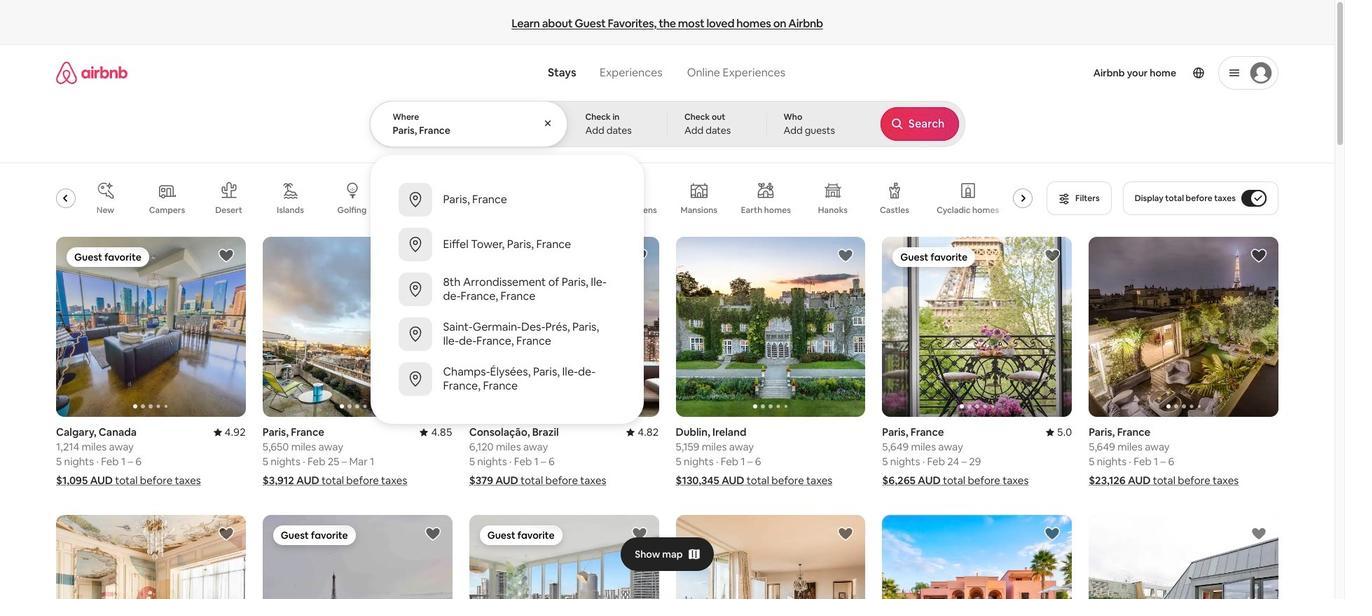 Task type: describe. For each thing, give the bounding box(es) containing it.
add to wishlist: calgary, canada image
[[218, 247, 235, 264]]

4 option from the top
[[370, 312, 644, 357]]

1 option from the top
[[370, 177, 644, 222]]

what can we help you find? tab list
[[537, 57, 675, 88]]

search suggestions list box
[[370, 166, 644, 413]]

2 option from the top
[[370, 222, 644, 267]]

add to wishlist: marrakesh, morocco image
[[1044, 526, 1061, 542]]

4.85 out of 5 average rating image
[[420, 425, 452, 439]]

1 vertical spatial add to wishlist: paris, france image
[[837, 526, 854, 542]]

add to wishlist: london, uk image
[[1251, 526, 1267, 542]]

Search destinations search field
[[393, 124, 545, 137]]

add to wishlist: dublin, ireland image
[[837, 247, 854, 264]]

add to wishlist: miami, florida image
[[631, 526, 648, 542]]



Task type: vqa. For each thing, say whether or not it's contained in the screenshot.
Back icon
no



Task type: locate. For each thing, give the bounding box(es) containing it.
0 vertical spatial add to wishlist: paris, france image
[[424, 247, 441, 264]]

add to wishlist: consolação, brazil image
[[631, 247, 648, 264]]

4.92 out of 5 average rating image
[[213, 425, 246, 439]]

0 horizontal spatial add to wishlist: paris, france image
[[424, 247, 441, 264]]

option
[[370, 177, 644, 222], [370, 222, 644, 267], [370, 267, 644, 312], [370, 312, 644, 357], [370, 357, 644, 401]]

1 horizontal spatial add to wishlist: paris, france image
[[837, 526, 854, 542]]

None search field
[[370, 45, 965, 424]]

5.0 out of 5 average rating image
[[1046, 425, 1072, 439]]

add to wishlist: paris, france image
[[1044, 247, 1061, 264], [1251, 247, 1267, 264], [218, 526, 235, 542], [424, 526, 441, 542]]

5 option from the top
[[370, 357, 644, 401]]

3 option from the top
[[370, 267, 644, 312]]

tab panel
[[370, 101, 965, 424]]

profile element
[[808, 45, 1279, 101]]

group
[[0, 171, 1038, 226], [56, 237, 246, 417], [263, 237, 452, 417], [469, 237, 659, 417], [676, 237, 865, 417], [882, 237, 1262, 417], [1089, 237, 1279, 417], [56, 515, 246, 599], [263, 515, 452, 599], [469, 515, 659, 599], [676, 515, 865, 599], [882, 515, 1072, 599], [1089, 515, 1279, 599]]

add to wishlist: paris, france image
[[424, 247, 441, 264], [837, 526, 854, 542]]

4.82 out of 5 average rating image
[[627, 425, 659, 439]]



